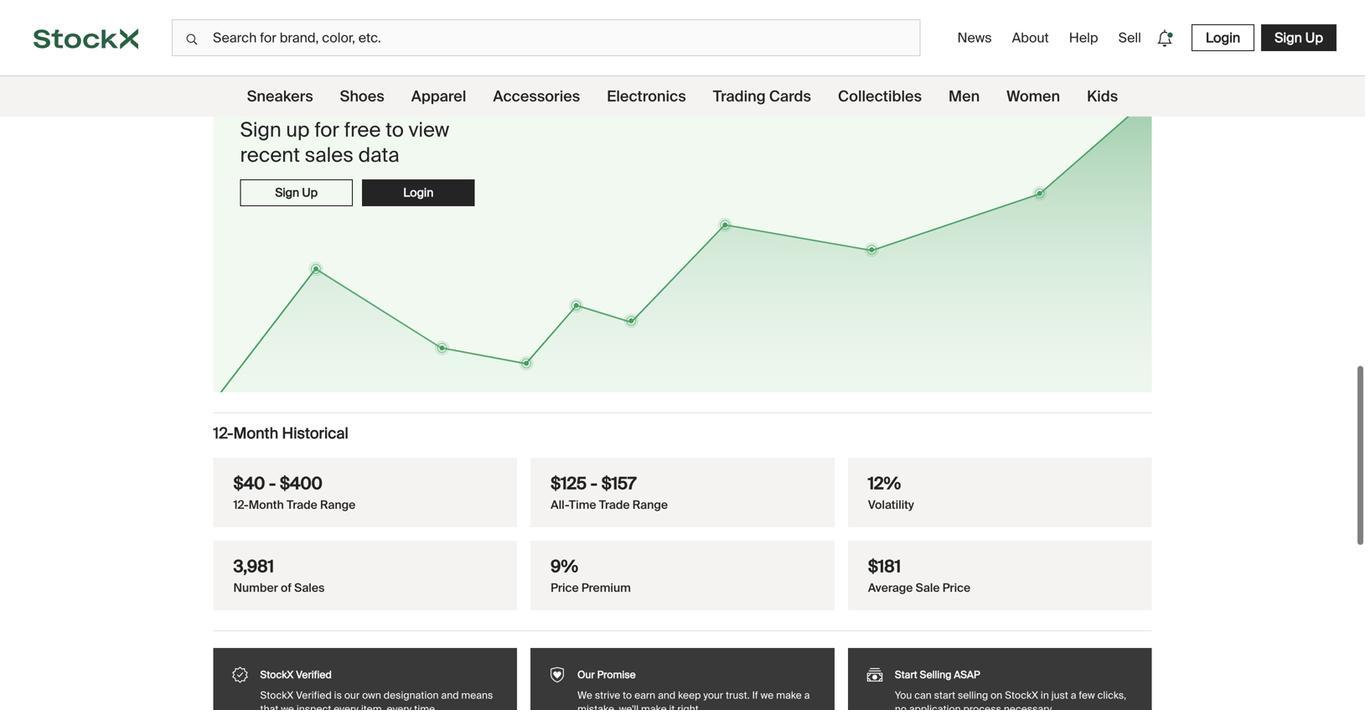 Task type: locate. For each thing, give the bounding box(es) containing it.
$157
[[602, 473, 636, 494]]

login button right notification unread icon
[[1192, 24, 1255, 51]]

price down 9%
[[551, 580, 579, 596]]

0 vertical spatial login
[[1206, 29, 1241, 47]]

is
[[334, 689, 342, 702]]

application
[[909, 702, 961, 710]]

if
[[752, 689, 758, 702]]

- up time
[[591, 473, 598, 494]]

0 horizontal spatial up
[[302, 185, 318, 200]]

a
[[805, 689, 810, 702], [1071, 689, 1077, 702]]

1 horizontal spatial login button
[[1192, 24, 1255, 51]]

0 vertical spatial we
[[761, 689, 774, 702]]

trade down $157
[[599, 497, 630, 513]]

1 range from the left
[[320, 497, 356, 513]]

12-
[[213, 424, 233, 443], [233, 497, 249, 513]]

0 vertical spatial sign up
[[1275, 29, 1324, 47]]

0 horizontal spatial login
[[403, 185, 434, 200]]

and up it at left
[[658, 689, 676, 702]]

every
[[334, 702, 359, 710], [387, 702, 412, 710]]

1 horizontal spatial sign up button
[[1262, 24, 1337, 51]]

women link
[[1007, 76, 1061, 117]]

to up the we'll
[[623, 689, 632, 702]]

we right if
[[761, 689, 774, 702]]

0 vertical spatial verified
[[296, 668, 332, 681]]

to inside sign up for free to view recent sales data
[[386, 117, 404, 143]]

login down view
[[403, 185, 434, 200]]

price right sale
[[943, 580, 971, 596]]

1 vertical spatial to
[[623, 689, 632, 702]]

2 trade from the left
[[599, 497, 630, 513]]

we inside stockx verified stockx verified is our own designation and means that we inspect every item, every time.
[[281, 702, 294, 710]]

1 vertical spatial we
[[281, 702, 294, 710]]

trade inside $125           -            $157 all-time trade range
[[599, 497, 630, 513]]

1 horizontal spatial trade
[[599, 497, 630, 513]]

0 horizontal spatial sign up
[[275, 185, 318, 200]]

up
[[1306, 29, 1324, 47], [302, 185, 318, 200]]

2 and from the left
[[658, 689, 676, 702]]

1 vertical spatial up
[[302, 185, 318, 200]]

sale
[[916, 580, 940, 596]]

1 vertical spatial verified
[[296, 689, 332, 702]]

range down $157
[[633, 497, 668, 513]]

range inside the $40         -          $400 12-month trade range
[[320, 497, 356, 513]]

process
[[964, 702, 1002, 710]]

0 horizontal spatial and
[[441, 689, 459, 702]]

our
[[344, 689, 360, 702]]

- right $40 on the bottom left of the page
[[269, 473, 276, 494]]

1 and from the left
[[441, 689, 459, 702]]

make down earn
[[641, 702, 667, 710]]

range
[[320, 497, 356, 513], [633, 497, 668, 513]]

we inside our promise we strive to earn and keep your trust. if we make a mistake, we'll make it right.
[[761, 689, 774, 702]]

to for free
[[386, 117, 404, 143]]

kids link
[[1087, 76, 1119, 117]]

sell link
[[1112, 22, 1148, 53]]

range inside $125           -            $157 all-time trade range
[[633, 497, 668, 513]]

average
[[868, 580, 913, 596]]

trust.
[[726, 689, 750, 702]]

1 vertical spatial 12-
[[233, 497, 249, 513]]

means
[[461, 689, 493, 702]]

and left means
[[441, 689, 459, 702]]

login right notification unread icon
[[1206, 29, 1241, 47]]

12%
[[868, 473, 901, 494]]

accessories link
[[493, 76, 580, 117]]

month down $40 on the bottom left of the page
[[249, 497, 284, 513]]

help
[[1069, 29, 1099, 47]]

login for the top the login button
[[1206, 29, 1241, 47]]

stockx logo image
[[34, 28, 138, 49]]

1 horizontal spatial a
[[1071, 689, 1077, 702]]

1 a from the left
[[805, 689, 810, 702]]

12- up $40 on the bottom left of the page
[[213, 424, 233, 443]]

month up $40 on the bottom left of the page
[[233, 424, 278, 443]]

every down our
[[334, 702, 359, 710]]

kids
[[1087, 87, 1119, 106]]

0 vertical spatial login button
[[1192, 24, 1255, 51]]

1 vertical spatial month
[[249, 497, 284, 513]]

to for strive
[[623, 689, 632, 702]]

0 horizontal spatial range
[[320, 497, 356, 513]]

1 verified from the top
[[296, 668, 332, 681]]

cards
[[769, 87, 811, 106]]

sign inside sign up for free to view recent sales data
[[240, 117, 281, 143]]

price left 'history'
[[213, 63, 249, 83]]

strive
[[595, 689, 621, 702]]

Search... search field
[[172, 19, 921, 56]]

start
[[895, 668, 918, 681]]

- inside $125           -            $157 all-time trade range
[[591, 473, 598, 494]]

1 horizontal spatial every
[[387, 702, 412, 710]]

it
[[669, 702, 675, 710]]

trade for $157
[[599, 497, 630, 513]]

we right that
[[281, 702, 294, 710]]

1 horizontal spatial price
[[551, 580, 579, 596]]

electronics link
[[607, 76, 686, 117]]

1 vertical spatial sign up button
[[240, 179, 353, 206]]

1 horizontal spatial up
[[1306, 29, 1324, 47]]

1 vertical spatial login button
[[362, 179, 475, 206]]

trade
[[287, 497, 318, 513], [599, 497, 630, 513]]

1 trade from the left
[[287, 497, 318, 513]]

that
[[260, 702, 279, 710]]

1 vertical spatial make
[[641, 702, 667, 710]]

$40
[[233, 473, 265, 494]]

a right if
[[805, 689, 810, 702]]

1 horizontal spatial we
[[761, 689, 774, 702]]

make
[[776, 689, 802, 702], [641, 702, 667, 710]]

2 verified from the top
[[296, 689, 332, 702]]

1 horizontal spatial login
[[1206, 29, 1241, 47]]

a inside our promise we strive to earn and keep your trust. if we make a mistake, we'll make it right.
[[805, 689, 810, 702]]

1 horizontal spatial to
[[623, 689, 632, 702]]

2 range from the left
[[633, 497, 668, 513]]

sneakers
[[247, 87, 313, 106]]

verified
[[296, 668, 332, 681], [296, 689, 332, 702]]

our
[[578, 668, 595, 681]]

and inside our promise we strive to earn and keep your trust. if we make a mistake, we'll make it right.
[[658, 689, 676, 702]]

0 vertical spatial to
[[386, 117, 404, 143]]

promise
[[597, 668, 636, 681]]

1 vertical spatial login
[[403, 185, 434, 200]]

12% volatility
[[868, 473, 914, 513]]

history
[[253, 63, 302, 83]]

earn
[[635, 689, 656, 702]]

and
[[441, 689, 459, 702], [658, 689, 676, 702]]

login button down data at the left
[[362, 179, 475, 206]]

in
[[1041, 689, 1049, 702]]

number
[[233, 580, 278, 596]]

to right free on the top of page
[[386, 117, 404, 143]]

we'll
[[619, 702, 639, 710]]

12- inside the $40         -          $400 12-month trade range
[[233, 497, 249, 513]]

0 horizontal spatial -
[[269, 473, 276, 494]]

1 - from the left
[[269, 473, 276, 494]]

2 a from the left
[[1071, 689, 1077, 702]]

-
[[269, 473, 276, 494], [591, 473, 598, 494]]

trade inside the $40         -          $400 12-month trade range
[[287, 497, 318, 513]]

range down the '$400'
[[320, 497, 356, 513]]

2 - from the left
[[591, 473, 598, 494]]

a left few at the right of the page
[[1071, 689, 1077, 702]]

1 vertical spatial sign up
[[275, 185, 318, 200]]

sign up
[[1275, 29, 1324, 47], [275, 185, 318, 200]]

apparel link
[[411, 76, 466, 117]]

12- down $40 on the bottom left of the page
[[233, 497, 249, 513]]

0 vertical spatial make
[[776, 689, 802, 702]]

premium
[[582, 580, 631, 596]]

2 horizontal spatial price
[[943, 580, 971, 596]]

selling
[[920, 668, 952, 681]]

collectibles link
[[838, 76, 922, 117]]

- inside the $40         -          $400 12-month trade range
[[269, 473, 276, 494]]

0 horizontal spatial trade
[[287, 497, 318, 513]]

stockx inside start selling asap you can start selling on stockx in just a few clicks, no application process necessary.
[[1005, 689, 1039, 702]]

0 horizontal spatial to
[[386, 117, 404, 143]]

1 horizontal spatial -
[[591, 473, 598, 494]]

0 horizontal spatial price
[[213, 63, 249, 83]]

view
[[409, 117, 449, 143]]

make right if
[[776, 689, 802, 702]]

to
[[386, 117, 404, 143], [623, 689, 632, 702]]

trade down the '$400'
[[287, 497, 318, 513]]

stockx
[[260, 668, 294, 681], [260, 689, 294, 702], [1005, 689, 1039, 702]]

login for the left the login button
[[403, 185, 434, 200]]

1 vertical spatial sign
[[240, 117, 281, 143]]

help link
[[1063, 22, 1105, 53]]

men
[[949, 87, 980, 106]]

0 horizontal spatial a
[[805, 689, 810, 702]]

start
[[934, 689, 956, 702]]

to inside our promise we strive to earn and keep your trust. if we make a mistake, we'll make it right.
[[623, 689, 632, 702]]

few
[[1079, 689, 1095, 702]]

price inside '9% price premium'
[[551, 580, 579, 596]]

inspect
[[297, 702, 331, 710]]

1 horizontal spatial range
[[633, 497, 668, 513]]

0 horizontal spatial we
[[281, 702, 294, 710]]

notification unread icon image
[[1153, 26, 1177, 50]]

every down designation
[[387, 702, 412, 710]]

keep
[[678, 689, 701, 702]]

0 vertical spatial up
[[1306, 29, 1324, 47]]

month
[[233, 424, 278, 443], [249, 497, 284, 513]]

1 horizontal spatial and
[[658, 689, 676, 702]]

0 horizontal spatial every
[[334, 702, 359, 710]]

selling
[[958, 689, 989, 702]]



Task type: vqa. For each thing, say whether or not it's contained in the screenshot.


Task type: describe. For each thing, give the bounding box(es) containing it.
and inside stockx verified stockx verified is our own designation and means that we inspect every item, every time.
[[441, 689, 459, 702]]

trading cards link
[[713, 76, 811, 117]]

1 horizontal spatial sign up
[[1275, 29, 1324, 47]]

up
[[286, 117, 310, 143]]

sign up for free to view recent sales data
[[240, 117, 449, 168]]

0 horizontal spatial make
[[641, 702, 667, 710]]

sales
[[294, 580, 325, 596]]

shoes
[[340, 87, 385, 106]]

9%
[[551, 556, 578, 577]]

time
[[569, 497, 596, 513]]

just
[[1052, 689, 1069, 702]]

clicks,
[[1098, 689, 1127, 702]]

for
[[315, 117, 339, 143]]

collectibles
[[838, 87, 922, 106]]

designation
[[384, 689, 439, 702]]

item,
[[361, 702, 384, 710]]

$181 average sale price
[[868, 556, 971, 596]]

shoes link
[[340, 76, 385, 117]]

9% price premium
[[551, 556, 631, 596]]

0 horizontal spatial sign up button
[[240, 179, 353, 206]]

- for $40
[[269, 473, 276, 494]]

own
[[362, 689, 381, 702]]

mistake,
[[578, 702, 617, 710]]

historical
[[282, 424, 349, 443]]

men link
[[949, 76, 980, 117]]

month inside the $40         -          $400 12-month trade range
[[249, 497, 284, 513]]

free
[[344, 117, 381, 143]]

$400
[[280, 473, 323, 494]]

$125
[[551, 473, 587, 494]]

apparel
[[411, 87, 466, 106]]

0 horizontal spatial login button
[[362, 179, 475, 206]]

- for $125
[[591, 473, 598, 494]]

sales
[[305, 142, 354, 168]]

2 vertical spatial sign
[[275, 185, 299, 200]]

$40         -          $400 12-month trade range
[[233, 473, 356, 513]]

product category switcher element
[[0, 76, 1366, 117]]

2 every from the left
[[387, 702, 412, 710]]

accessories
[[493, 87, 580, 106]]

data
[[358, 142, 400, 168]]

$181
[[868, 556, 901, 577]]

0 vertical spatial 12-
[[213, 424, 233, 443]]

stockx verified stockx verified is our own designation and means that we inspect every item, every time.
[[260, 668, 493, 710]]

price history
[[213, 63, 302, 83]]

sneakers link
[[247, 76, 313, 117]]

no
[[895, 702, 907, 710]]

news
[[958, 29, 992, 47]]

about
[[1012, 29, 1049, 47]]

$125           -            $157 all-time trade range
[[551, 473, 668, 513]]

trading cards
[[713, 87, 811, 106]]

0 vertical spatial sign up button
[[1262, 24, 1337, 51]]

a inside start selling asap you can start selling on stockx in just a few clicks, no application process necessary.
[[1071, 689, 1077, 702]]

electronics
[[607, 87, 686, 106]]

recent
[[240, 142, 300, 168]]

your
[[704, 689, 724, 702]]

0 vertical spatial month
[[233, 424, 278, 443]]

we for that
[[281, 702, 294, 710]]

3,981
[[233, 556, 274, 577]]

sell
[[1119, 29, 1142, 47]]

trade for $400
[[287, 497, 318, 513]]

of
[[281, 580, 292, 596]]

on
[[991, 689, 1003, 702]]

0 vertical spatial sign
[[1275, 29, 1303, 47]]

trading
[[713, 87, 766, 106]]

women
[[1007, 87, 1061, 106]]

right.
[[678, 702, 701, 710]]

our promise we strive to earn and keep your trust. if we make a mistake, we'll make it right.
[[578, 668, 810, 710]]

about link
[[1006, 22, 1056, 53]]

range for $157
[[633, 497, 668, 513]]

can
[[915, 689, 932, 702]]

stockx logo link
[[0, 0, 172, 75]]

1 every from the left
[[334, 702, 359, 710]]

we
[[578, 689, 593, 702]]

1 horizontal spatial make
[[776, 689, 802, 702]]

3,981 number of sales
[[233, 556, 325, 596]]

range for $400
[[320, 497, 356, 513]]

you
[[895, 689, 912, 702]]

asap
[[954, 668, 981, 681]]

price inside $181 average sale price
[[943, 580, 971, 596]]

all-
[[551, 497, 569, 513]]

we for if
[[761, 689, 774, 702]]

time.
[[414, 702, 438, 710]]

12-month historical
[[213, 424, 349, 443]]

volatility
[[868, 497, 914, 513]]

news link
[[951, 22, 999, 53]]

start selling asap you can start selling on stockx in just a few clicks, no application process necessary.
[[895, 668, 1127, 710]]



